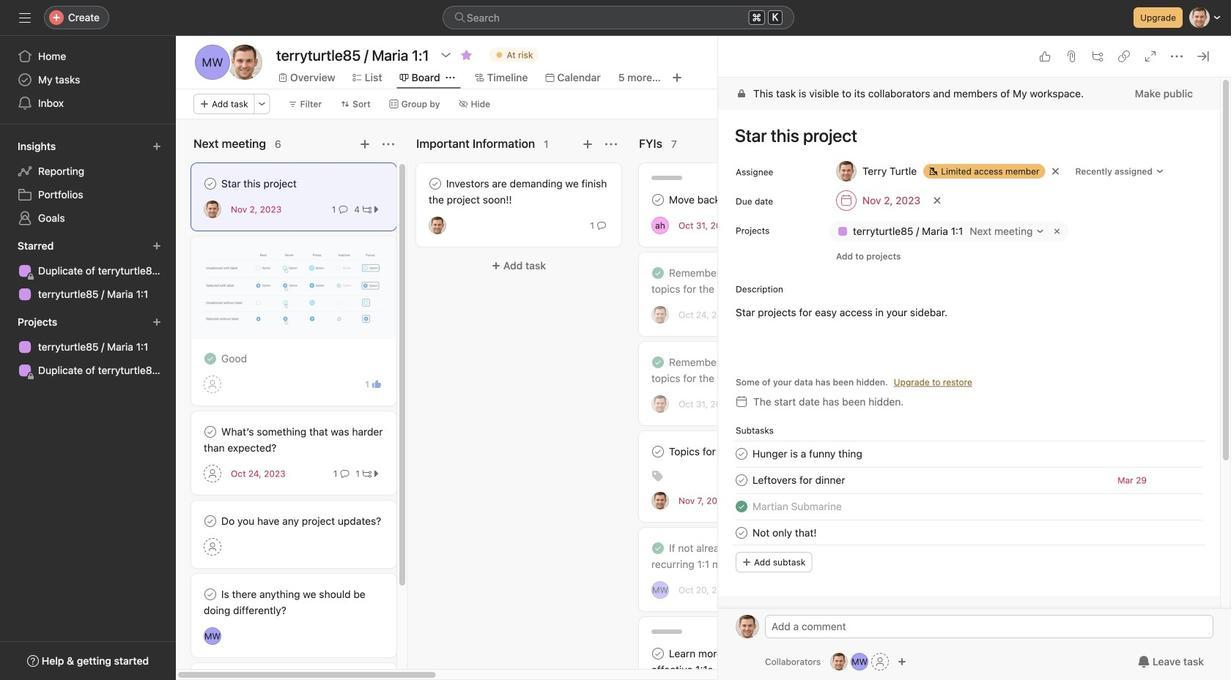 Task type: vqa. For each thing, say whether or not it's contained in the screenshot.
1 comment image to the bottom
yes



Task type: describe. For each thing, give the bounding box(es) containing it.
0 vertical spatial completed image
[[649, 265, 667, 282]]

0 likes. click to like this task image
[[1039, 51, 1051, 62]]

more section actions image
[[383, 139, 394, 150]]

0 horizontal spatial toggle assignee popover image
[[204, 201, 221, 218]]

star this project dialog
[[718, 0, 1232, 681]]

1 list item from the top
[[718, 441, 1221, 468]]

new project or portfolio image
[[152, 318, 161, 327]]

remove from starred image
[[461, 49, 472, 61]]

remove image
[[1052, 226, 1063, 238]]

0 vertical spatial task name text field
[[726, 119, 1203, 152]]

1 horizontal spatial add or remove collaborators image
[[898, 658, 907, 667]]

0 vertical spatial 1 comment image
[[597, 221, 606, 230]]

3 list item from the top
[[718, 494, 1221, 521]]

1 horizontal spatial toggle assignee popover image
[[429, 217, 446, 235]]

open user profile image
[[736, 616, 759, 639]]

mark complete checkbox inside star this project dialog
[[733, 525, 751, 542]]

Completed checkbox
[[649, 540, 667, 558]]

4 list item from the top
[[718, 521, 1221, 547]]

1 vertical spatial completed image
[[202, 350, 219, 368]]

0 vertical spatial completed image
[[649, 354, 667, 372]]

1 vertical spatial 1 comment image
[[340, 470, 349, 479]]

attachments: add a file to this task, star this project image
[[1066, 51, 1078, 62]]

1 comment image
[[339, 205, 348, 214]]



Task type: locate. For each thing, give the bounding box(es) containing it.
projects element
[[0, 309, 176, 386]]

add or remove collaborators image
[[831, 654, 848, 671], [898, 658, 907, 667]]

remove assignee image
[[1052, 167, 1060, 176]]

0 horizontal spatial add or remove collaborators image
[[831, 654, 848, 671]]

2 horizontal spatial toggle assignee popover image
[[652, 306, 669, 324]]

None field
[[443, 6, 795, 29]]

1 add task image from the left
[[359, 139, 371, 150]]

full screen image
[[1145, 51, 1157, 62]]

add subtask image
[[1092, 51, 1104, 62]]

clear due date image
[[933, 196, 942, 205]]

new insights image
[[152, 142, 161, 151]]

show options image
[[440, 49, 452, 61]]

3 task name text field from the top
[[753, 499, 842, 515]]

None text field
[[273, 42, 433, 68]]

hide sidebar image
[[19, 12, 31, 23]]

tab actions image
[[446, 73, 455, 82]]

completed image
[[649, 265, 667, 282], [202, 350, 219, 368]]

1 comment image
[[597, 221, 606, 230], [340, 470, 349, 479]]

Mark complete checkbox
[[202, 175, 219, 193], [649, 191, 667, 209], [733, 446, 751, 463], [733, 472, 751, 490], [202, 513, 219, 531], [202, 586, 219, 604], [649, 646, 667, 663]]

main content inside star this project dialog
[[718, 78, 1221, 681]]

global element
[[0, 36, 176, 124]]

close details image
[[1198, 51, 1210, 62]]

add or remove collaborators image left add or remove collaborators icon at right
[[831, 654, 848, 671]]

2 vertical spatial completed image
[[649, 540, 667, 558]]

add or remove collaborators image right add or remove collaborators icon at right
[[898, 658, 907, 667]]

add task image for middle toggle assignee popover icon
[[582, 139, 594, 150]]

2 list item from the top
[[718, 468, 1221, 494]]

1 horizontal spatial add task image
[[582, 139, 594, 150]]

list item
[[718, 441, 1221, 468], [718, 468, 1221, 494], [718, 494, 1221, 521], [718, 521, 1221, 547]]

mark complete image
[[202, 424, 219, 441], [649, 443, 667, 461], [733, 446, 751, 463], [202, 513, 219, 531], [733, 525, 751, 542], [202, 586, 219, 604]]

0 horizontal spatial 1 comment image
[[340, 470, 349, 479]]

1 vertical spatial task name text field
[[753, 473, 846, 489]]

Mark complete checkbox
[[427, 175, 444, 193], [202, 424, 219, 441], [649, 443, 667, 461], [733, 525, 751, 542]]

mark complete image
[[202, 175, 219, 193], [427, 175, 444, 193], [649, 191, 667, 209], [733, 472, 751, 490], [649, 646, 667, 663]]

2 add task image from the left
[[582, 139, 594, 150]]

1 task name text field from the top
[[753, 446, 863, 463]]

0 horizontal spatial completed image
[[202, 350, 219, 368]]

0 horizontal spatial add task image
[[359, 139, 371, 150]]

toggle assignee popover image
[[652, 217, 669, 235], [652, 396, 669, 413], [652, 493, 669, 510], [652, 582, 669, 600], [204, 628, 221, 646]]

Task Name text field
[[753, 446, 863, 463], [753, 473, 846, 489], [753, 499, 842, 515]]

main content
[[718, 78, 1221, 681]]

1 like. you liked this task image
[[372, 380, 381, 389]]

more actions image
[[258, 100, 267, 108]]

starred element
[[0, 233, 176, 309]]

add task image
[[359, 139, 371, 150], [582, 139, 594, 150]]

2 task name text field from the top
[[753, 473, 846, 489]]

toggle assignee popover image
[[204, 201, 221, 218], [429, 217, 446, 235], [652, 306, 669, 324]]

1 horizontal spatial 1 comment image
[[597, 221, 606, 230]]

add task image for leftmost toggle assignee popover icon
[[359, 139, 371, 150]]

insights element
[[0, 133, 176, 233]]

1 vertical spatial completed image
[[733, 499, 751, 516]]

Completed checkbox
[[649, 265, 667, 282], [202, 350, 219, 368], [649, 354, 667, 372], [733, 499, 751, 516]]

more actions for this task image
[[1171, 51, 1183, 62]]

copy task link image
[[1119, 51, 1130, 62]]

completed image
[[649, 354, 667, 372], [733, 499, 751, 516], [649, 540, 667, 558]]

1 horizontal spatial completed image
[[649, 265, 667, 282]]

add or remove collaborators image
[[851, 654, 869, 671]]

Task Name text field
[[726, 119, 1203, 152], [753, 526, 817, 542]]

2 vertical spatial task name text field
[[753, 499, 842, 515]]

0 vertical spatial task name text field
[[753, 446, 863, 463]]

add items to starred image
[[152, 242, 161, 251]]

1 vertical spatial task name text field
[[753, 526, 817, 542]]



